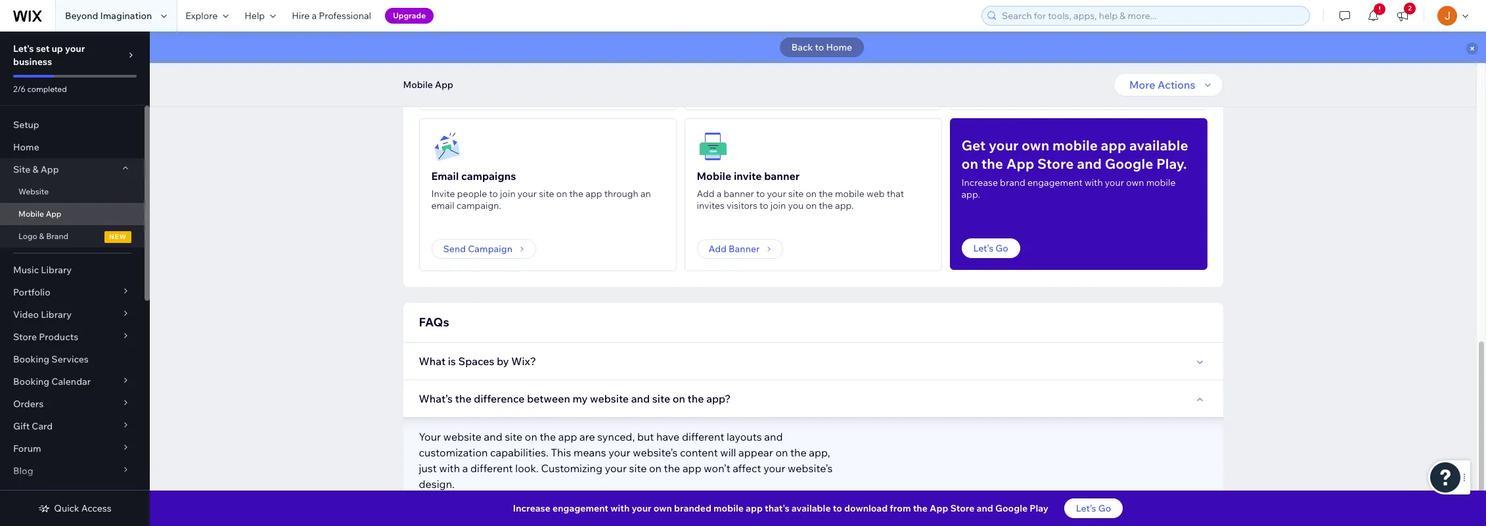 Task type: describe. For each thing, give the bounding box(es) containing it.
on inside 'get your own mobile app available on the app store and google play. increase brand engagement with your own mobile app.'
[[962, 155, 979, 172]]

your
[[419, 430, 441, 444]]

send campaign
[[443, 243, 513, 255]]

back to home alert
[[150, 32, 1487, 63]]

enable search
[[443, 82, 505, 94]]

0 vertical spatial a
[[312, 10, 317, 22]]

& for site
[[32, 164, 39, 175]]

with inside your website and site on the app are synced, but have different layouts and customization capabilities. this means your website's content will appear on the app, just with a different look. customizing your site on the app won't affect your website's design.
[[439, 462, 460, 475]]

mobile inside mobile invite banner add a banner to your site on the mobile web that invites visitors to join you on the app.
[[835, 188, 865, 200]]

won't
[[704, 462, 731, 475]]

the inside 'get your own mobile app available on the app store and google play. increase brand engagement with your own mobile app.'
[[982, 155, 1004, 172]]

affect
[[733, 462, 761, 475]]

your inside the email campaigns invite people to join your site on the app through an email campaign.
[[518, 188, 537, 200]]

spaces
[[458, 355, 495, 368]]

0 vertical spatial own
[[1022, 137, 1050, 154]]

music
[[13, 264, 39, 276]]

services
[[51, 354, 89, 365]]

app. inside mobile invite banner add a banner to your site on the mobile web that invites visitors to join you on the app.
[[835, 200, 854, 212]]

0 vertical spatial let's
[[974, 243, 994, 254]]

app up 'brand'
[[46, 209, 61, 219]]

let's set up your business
[[13, 43, 85, 68]]

mobile invite banner heading
[[697, 168, 800, 184]]

layouts
[[727, 430, 762, 444]]

booking for booking calendar
[[13, 376, 49, 388]]

quick access button
[[38, 503, 111, 515]]

library for music library
[[41, 264, 72, 276]]

blog button
[[0, 460, 145, 482]]

beyond imagination
[[65, 10, 152, 22]]

download
[[844, 503, 888, 515]]

let's
[[13, 43, 34, 55]]

upgrade
[[393, 11, 426, 20]]

campaign.
[[457, 200, 501, 212]]

a inside your website and site on the app are synced, but have different layouts and customization capabilities. this means your website's content will appear on the app, just with a different look. customizing your site on the app won't affect your website's design.
[[462, 462, 468, 475]]

invite
[[734, 170, 762, 183]]

play
[[1030, 503, 1049, 515]]

1 vertical spatial banner
[[724, 188, 754, 200]]

more
[[1130, 78, 1156, 91]]

setup link
[[0, 114, 145, 136]]

help button
[[237, 0, 284, 32]]

to right 'visitors'
[[760, 200, 769, 212]]

music library
[[13, 264, 72, 276]]

mobile for mobile app link
[[18, 209, 44, 219]]

explore
[[186, 10, 218, 22]]

to inside the email campaigns invite people to join your site on the app through an email campaign.
[[489, 188, 498, 200]]

1 vertical spatial increase
[[513, 503, 551, 515]]

enable search button
[[431, 78, 529, 98]]

1 horizontal spatial website's
[[788, 462, 833, 475]]

booking services
[[13, 354, 89, 365]]

0 horizontal spatial different
[[471, 462, 513, 475]]

store products
[[13, 331, 78, 343]]

the inside the email campaigns invite people to join your site on the app through an email campaign.
[[569, 188, 584, 200]]

wix?
[[512, 355, 536, 368]]

video library
[[13, 309, 72, 321]]

new
[[109, 233, 127, 241]]

that
[[887, 188, 904, 200]]

through
[[604, 188, 639, 200]]

portfolio
[[13, 287, 50, 298]]

email campaigns invite people to join your site on the app through an email campaign.
[[431, 170, 651, 212]]

forum
[[13, 443, 41, 455]]

2/6
[[13, 84, 26, 94]]

more actions
[[1130, 78, 1196, 91]]

site
[[13, 164, 30, 175]]

video library button
[[0, 304, 145, 326]]

library for video library
[[41, 309, 72, 321]]

logo & brand
[[18, 231, 68, 241]]

orders
[[13, 398, 44, 410]]

get
[[962, 137, 986, 154]]

booking for booking services
[[13, 354, 49, 365]]

people
[[457, 188, 487, 200]]

store inside popup button
[[13, 331, 37, 343]]

beyond
[[65, 10, 98, 22]]

0 horizontal spatial engagement
[[553, 503, 609, 515]]

sidebar element
[[0, 32, 150, 526]]

difference
[[474, 392, 525, 405]]

home link
[[0, 136, 145, 158]]

store products button
[[0, 326, 145, 348]]

you
[[788, 200, 804, 212]]

forum button
[[0, 438, 145, 460]]

0 vertical spatial banner
[[764, 170, 800, 183]]

means
[[574, 446, 606, 459]]

just
[[419, 462, 437, 475]]

mobile inside mobile invite banner add a banner to your site on the mobile web that invites visitors to join you on the app.
[[697, 170, 732, 183]]

app inside 'dropdown button'
[[41, 164, 59, 175]]

enable
[[443, 82, 473, 94]]

hire a professional
[[292, 10, 371, 22]]

what's the difference between my website and site on the app?
[[419, 392, 731, 405]]

quick
[[54, 503, 79, 515]]

2 horizontal spatial own
[[1126, 177, 1145, 189]]

2/6 completed
[[13, 84, 67, 94]]

branded
[[674, 503, 712, 515]]

professional
[[319, 10, 371, 22]]

email
[[431, 170, 459, 183]]

from
[[890, 503, 911, 515]]

send
[[443, 243, 466, 255]]

business
[[13, 56, 52, 68]]

customization
[[419, 446, 488, 459]]

1 vertical spatial google
[[996, 503, 1028, 515]]

2 vertical spatial own
[[654, 503, 672, 515]]

email campaigns heading
[[431, 168, 516, 184]]

access
[[81, 503, 111, 515]]

banner
[[729, 243, 760, 255]]

a inside mobile invite banner add a banner to your site on the mobile web that invites visitors to join you on the app.
[[717, 188, 722, 200]]

invites
[[697, 200, 725, 212]]

content
[[680, 446, 718, 459]]

app,
[[809, 446, 830, 459]]



Task type: locate. For each thing, give the bounding box(es) containing it.
and inside 'get your own mobile app available on the app store and google play. increase brand engagement with your own mobile app.'
[[1077, 155, 1102, 172]]

different down capabilities.
[[471, 462, 513, 475]]

design.
[[419, 478, 455, 491]]

2 horizontal spatial mobile
[[697, 170, 732, 183]]

site & app button
[[0, 158, 145, 181]]

increase engagement with your own branded mobile app that's available to download from the app store and google play
[[513, 503, 1049, 515]]

1 horizontal spatial let's
[[1076, 503, 1097, 515]]

& for logo
[[39, 231, 44, 241]]

1 vertical spatial add
[[709, 243, 727, 255]]

what
[[419, 355, 446, 368]]

faqs
[[419, 315, 449, 330]]

0 horizontal spatial own
[[654, 503, 672, 515]]

website's down app,
[[788, 462, 833, 475]]

1 vertical spatial website's
[[788, 462, 833, 475]]

1 horizontal spatial increase
[[962, 177, 998, 189]]

0 vertical spatial library
[[41, 264, 72, 276]]

1 vertical spatial &
[[39, 231, 44, 241]]

0 vertical spatial &
[[32, 164, 39, 175]]

engagement down customizing
[[553, 503, 609, 515]]

0 horizontal spatial available
[[792, 503, 831, 515]]

0 horizontal spatial store
[[13, 331, 37, 343]]

look.
[[515, 462, 539, 475]]

2
[[1408, 4, 1412, 12]]

library inside video library dropdown button
[[41, 309, 72, 321]]

a right hire
[[312, 10, 317, 22]]

library up "products"
[[41, 309, 72, 321]]

capabilities.
[[490, 446, 549, 459]]

2 horizontal spatial a
[[717, 188, 722, 200]]

upgrade button
[[385, 8, 434, 24]]

logo
[[18, 231, 37, 241]]

home inside sidebar element
[[13, 141, 39, 153]]

1 vertical spatial go
[[1099, 503, 1111, 515]]

1 horizontal spatial a
[[462, 462, 468, 475]]

0 horizontal spatial go
[[996, 243, 1009, 254]]

app. left web
[[835, 200, 854, 212]]

mobile app up 'logo & brand'
[[18, 209, 61, 219]]

Search for tools, apps, help & more... field
[[998, 7, 1306, 25]]

app inside 'get your own mobile app available on the app store and google play. increase brand engagement with your own mobile app.'
[[1101, 137, 1127, 154]]

actions
[[1158, 78, 1196, 91]]

library inside "music library" link
[[41, 264, 72, 276]]

0 horizontal spatial &
[[32, 164, 39, 175]]

0 horizontal spatial mobile
[[18, 209, 44, 219]]

0 horizontal spatial let's go
[[974, 243, 1009, 254]]

0 horizontal spatial join
[[500, 188, 516, 200]]

1 horizontal spatial mobile app
[[403, 79, 453, 91]]

orders button
[[0, 393, 145, 415]]

google left the play.
[[1105, 155, 1154, 172]]

2 library from the top
[[41, 309, 72, 321]]

site inside mobile invite banner add a banner to your site on the mobile web that invites visitors to join you on the app.
[[788, 188, 804, 200]]

home right back
[[826, 41, 853, 53]]

quick access
[[54, 503, 111, 515]]

2 horizontal spatial store
[[1038, 155, 1074, 172]]

0 vertical spatial available
[[1130, 137, 1189, 154]]

0 vertical spatial website's
[[633, 446, 678, 459]]

store inside 'get your own mobile app available on the app store and google play. increase brand engagement with your own mobile app.'
[[1038, 155, 1074, 172]]

booking inside popup button
[[13, 376, 49, 388]]

a left 'visitors'
[[717, 188, 722, 200]]

website inside your website and site on the app are synced, but have different layouts and customization capabilities. this means your website's content will appear on the app, just with a different look. customizing your site on the app won't affect your website's design.
[[443, 430, 482, 444]]

1 vertical spatial mobile app
[[18, 209, 61, 219]]

add inside mobile invite banner add a banner to your site on the mobile web that invites visitors to join you on the app.
[[697, 188, 715, 200]]

to
[[815, 41, 824, 53], [489, 188, 498, 200], [756, 188, 765, 200], [760, 200, 769, 212], [833, 503, 842, 515]]

website up the "customization"
[[443, 430, 482, 444]]

invite
[[431, 188, 455, 200]]

store
[[1038, 155, 1074, 172], [13, 331, 37, 343], [951, 503, 975, 515]]

music library link
[[0, 259, 145, 281]]

set
[[36, 43, 50, 55]]

1 horizontal spatial website
[[590, 392, 629, 405]]

& inside 'dropdown button'
[[32, 164, 39, 175]]

booking down store products
[[13, 354, 49, 365]]

0 vertical spatial let's go button
[[962, 239, 1020, 258]]

1 horizontal spatial go
[[1099, 503, 1111, 515]]

0 vertical spatial engagement
[[1028, 177, 1083, 189]]

website's down but
[[633, 446, 678, 459]]

app.
[[962, 189, 980, 200], [835, 200, 854, 212]]

1 vertical spatial store
[[13, 331, 37, 343]]

0 vertical spatial go
[[996, 243, 1009, 254]]

0 horizontal spatial website's
[[633, 446, 678, 459]]

your
[[65, 43, 85, 55], [989, 137, 1019, 154], [1105, 177, 1124, 189], [518, 188, 537, 200], [767, 188, 786, 200], [609, 446, 631, 459], [605, 462, 627, 475], [764, 462, 786, 475], [632, 503, 652, 515]]

on inside the email campaigns invite people to join your site on the app through an email campaign.
[[556, 188, 567, 200]]

email
[[431, 200, 455, 212]]

app inside button
[[435, 79, 453, 91]]

mobile app inside sidebar element
[[18, 209, 61, 219]]

1 vertical spatial different
[[471, 462, 513, 475]]

add banner button
[[697, 239, 784, 259]]

1 horizontal spatial with
[[611, 503, 630, 515]]

with inside 'get your own mobile app available on the app store and google play. increase brand engagement with your own mobile app.'
[[1085, 177, 1103, 189]]

groups
[[13, 488, 45, 499]]

send campaign button
[[431, 239, 536, 259]]

join down campaigns
[[500, 188, 516, 200]]

1 horizontal spatial store
[[951, 503, 975, 515]]

mobile inside sidebar element
[[18, 209, 44, 219]]

0 vertical spatial booking
[[13, 354, 49, 365]]

add left the banner
[[709, 243, 727, 255]]

0 horizontal spatial increase
[[513, 503, 551, 515]]

app
[[435, 79, 453, 91], [1007, 155, 1035, 172], [41, 164, 59, 175], [46, 209, 61, 219], [930, 503, 949, 515]]

let's
[[974, 243, 994, 254], [1076, 503, 1097, 515]]

1 vertical spatial website
[[443, 430, 482, 444]]

app. inside 'get your own mobile app available on the app store and google play. increase brand engagement with your own mobile app.'
[[962, 189, 980, 200]]

1 vertical spatial a
[[717, 188, 722, 200]]

add left 'visitors'
[[697, 188, 715, 200]]

1 horizontal spatial home
[[826, 41, 853, 53]]

web
[[867, 188, 885, 200]]

1 horizontal spatial google
[[1105, 155, 1154, 172]]

1 vertical spatial with
[[439, 462, 460, 475]]

join inside mobile invite banner add a banner to your site on the mobile web that invites visitors to join you on the app.
[[771, 200, 786, 212]]

go for bottommost let's go button
[[1099, 503, 1111, 515]]

0 horizontal spatial home
[[13, 141, 39, 153]]

to right back
[[815, 41, 824, 53]]

& right 'logo'
[[39, 231, 44, 241]]

blog
[[13, 465, 33, 477]]

0 horizontal spatial mobile app
[[18, 209, 61, 219]]

booking calendar
[[13, 376, 91, 388]]

booking calendar button
[[0, 371, 145, 393]]

setup
[[13, 119, 39, 131]]

visitors
[[727, 200, 758, 212]]

app up brand
[[1007, 155, 1035, 172]]

2 vertical spatial with
[[611, 503, 630, 515]]

0 vertical spatial increase
[[962, 177, 998, 189]]

banner
[[764, 170, 800, 183], [724, 188, 754, 200]]

synced,
[[598, 430, 635, 444]]

0 vertical spatial google
[[1105, 155, 1154, 172]]

0 vertical spatial store
[[1038, 155, 1074, 172]]

1 booking from the top
[[13, 354, 49, 365]]

1 vertical spatial let's go button
[[1065, 499, 1123, 519]]

1 horizontal spatial &
[[39, 231, 44, 241]]

library
[[41, 264, 72, 276], [41, 309, 72, 321]]

an
[[641, 188, 651, 200]]

1 vertical spatial own
[[1126, 177, 1145, 189]]

1 vertical spatial engagement
[[553, 503, 609, 515]]

2 booking from the top
[[13, 376, 49, 388]]

google left play
[[996, 503, 1028, 515]]

to down the mobile invite banner heading
[[756, 188, 765, 200]]

mobile down website
[[18, 209, 44, 219]]

brand
[[46, 231, 68, 241]]

gift
[[13, 421, 30, 432]]

increase down look.
[[513, 503, 551, 515]]

completed
[[27, 84, 67, 94]]

1 horizontal spatial own
[[1022, 137, 1050, 154]]

to down campaigns
[[489, 188, 498, 200]]

different up the content
[[682, 430, 725, 444]]

banner down invite
[[724, 188, 754, 200]]

increase inside 'get your own mobile app available on the app store and google play. increase brand engagement with your own mobile app.'
[[962, 177, 998, 189]]

available right that's
[[792, 503, 831, 515]]

portfolio button
[[0, 281, 145, 304]]

website
[[18, 187, 49, 196]]

have
[[657, 430, 680, 444]]

website
[[590, 392, 629, 405], [443, 430, 482, 444]]

0 horizontal spatial with
[[439, 462, 460, 475]]

home down setup
[[13, 141, 39, 153]]

but
[[637, 430, 654, 444]]

own
[[1022, 137, 1050, 154], [1126, 177, 1145, 189], [654, 503, 672, 515]]

2 vertical spatial store
[[951, 503, 975, 515]]

2 vertical spatial a
[[462, 462, 468, 475]]

let's go for bottommost let's go button
[[1076, 503, 1111, 515]]

site & app
[[13, 164, 59, 175]]

0 horizontal spatial website
[[443, 430, 482, 444]]

card
[[32, 421, 53, 432]]

& right "site"
[[32, 164, 39, 175]]

mobile app for mobile app link
[[18, 209, 61, 219]]

app. left brand
[[962, 189, 980, 200]]

2 vertical spatial mobile
[[18, 209, 44, 219]]

add inside button
[[709, 243, 727, 255]]

0 horizontal spatial let's
[[974, 243, 994, 254]]

0 horizontal spatial let's go button
[[962, 239, 1020, 258]]

hire a professional link
[[284, 0, 379, 32]]

engagement right brand
[[1028, 177, 1083, 189]]

app up website
[[41, 164, 59, 175]]

booking up orders
[[13, 376, 49, 388]]

gift card button
[[0, 415, 145, 438]]

go for left let's go button
[[996, 243, 1009, 254]]

1 vertical spatial library
[[41, 309, 72, 321]]

increase left brand
[[962, 177, 998, 189]]

by
[[497, 355, 509, 368]]

your inside let's set up your business
[[65, 43, 85, 55]]

0 vertical spatial mobile
[[403, 79, 433, 91]]

1 library from the top
[[41, 264, 72, 276]]

0 vertical spatial add
[[697, 188, 715, 200]]

mobile up invites
[[697, 170, 732, 183]]

1 horizontal spatial mobile
[[403, 79, 433, 91]]

0 vertical spatial with
[[1085, 177, 1103, 189]]

a down the "customization"
[[462, 462, 468, 475]]

help
[[245, 10, 265, 22]]

library up portfolio dropdown button
[[41, 264, 72, 276]]

get your own mobile app available on the app store and google play. increase brand engagement with your own mobile app.
[[962, 137, 1189, 200]]

between
[[527, 392, 570, 405]]

1 horizontal spatial app.
[[962, 189, 980, 200]]

engagement inside 'get your own mobile app available on the app store and google play. increase brand engagement with your own mobile app.'
[[1028, 177, 1083, 189]]

home inside "button"
[[826, 41, 853, 53]]

app left search
[[435, 79, 453, 91]]

0 vertical spatial website
[[590, 392, 629, 405]]

1 horizontal spatial join
[[771, 200, 786, 212]]

groups link
[[0, 482, 145, 505]]

0 vertical spatial let's go
[[974, 243, 1009, 254]]

1 horizontal spatial available
[[1130, 137, 1189, 154]]

1 vertical spatial let's go
[[1076, 503, 1111, 515]]

1 vertical spatial available
[[792, 503, 831, 515]]

website right my at the bottom left of the page
[[590, 392, 629, 405]]

add
[[697, 188, 715, 200], [709, 243, 727, 255]]

booking
[[13, 354, 49, 365], [13, 376, 49, 388]]

mobile app button
[[397, 75, 460, 95]]

1 vertical spatial booking
[[13, 376, 49, 388]]

mobile app link
[[0, 203, 145, 225]]

to inside back to home "button"
[[815, 41, 824, 53]]

1 horizontal spatial let's go button
[[1065, 499, 1123, 519]]

2 button
[[1389, 0, 1418, 32]]

mobile app inside button
[[403, 79, 453, 91]]

app inside 'get your own mobile app available on the app store and google play. increase brand engagement with your own mobile app.'
[[1007, 155, 1035, 172]]

with
[[1085, 177, 1103, 189], [439, 462, 460, 475], [611, 503, 630, 515]]

1 vertical spatial home
[[13, 141, 39, 153]]

google inside 'get your own mobile app available on the app store and google play. increase brand engagement with your own mobile app.'
[[1105, 155, 1154, 172]]

available inside 'get your own mobile app available on the app store and google play. increase brand engagement with your own mobile app.'
[[1130, 137, 1189, 154]]

1 horizontal spatial let's go
[[1076, 503, 1111, 515]]

what is spaces by wix?
[[419, 355, 536, 368]]

mobile inside button
[[403, 79, 433, 91]]

0 horizontal spatial app.
[[835, 200, 854, 212]]

1 horizontal spatial different
[[682, 430, 725, 444]]

mobile left enable
[[403, 79, 433, 91]]

mobile invite banner add a banner to your site on the mobile web that invites visitors to join you on the app.
[[697, 170, 904, 212]]

to left download
[[833, 503, 842, 515]]

mobile app for mobile app button
[[403, 79, 453, 91]]

site inside the email campaigns invite people to join your site on the app through an email campaign.
[[539, 188, 554, 200]]

imagination
[[100, 10, 152, 22]]

0 vertical spatial home
[[826, 41, 853, 53]]

0 vertical spatial different
[[682, 430, 725, 444]]

site
[[539, 188, 554, 200], [788, 188, 804, 200], [652, 392, 670, 405], [505, 430, 523, 444], [629, 462, 647, 475]]

1 horizontal spatial engagement
[[1028, 177, 1083, 189]]

1 vertical spatial mobile
[[697, 170, 732, 183]]

join left you
[[771, 200, 786, 212]]

campaigns
[[461, 170, 516, 183]]

mobile app left search
[[403, 79, 453, 91]]

is
[[448, 355, 456, 368]]

add banner
[[709, 243, 760, 255]]

hire
[[292, 10, 310, 22]]

that's
[[765, 503, 790, 515]]

your inside mobile invite banner add a banner to your site on the mobile web that invites visitors to join you on the app.
[[767, 188, 786, 200]]

0 horizontal spatial a
[[312, 10, 317, 22]]

2 horizontal spatial with
[[1085, 177, 1103, 189]]

0 horizontal spatial banner
[[724, 188, 754, 200]]

1 vertical spatial let's
[[1076, 503, 1097, 515]]

home
[[826, 41, 853, 53], [13, 141, 39, 153]]

0 vertical spatial mobile app
[[403, 79, 453, 91]]

this
[[551, 446, 571, 459]]

let's go button
[[962, 239, 1020, 258], [1065, 499, 1123, 519]]

app inside the email campaigns invite people to join your site on the app through an email campaign.
[[586, 188, 602, 200]]

banner up you
[[764, 170, 800, 183]]

app right from
[[930, 503, 949, 515]]

1 horizontal spatial banner
[[764, 170, 800, 183]]

website link
[[0, 181, 145, 203]]

join inside the email campaigns invite people to join your site on the app through an email campaign.
[[500, 188, 516, 200]]

0 horizontal spatial google
[[996, 503, 1028, 515]]

play.
[[1157, 155, 1187, 172]]

available up the play.
[[1130, 137, 1189, 154]]

let's go for left let's go button
[[974, 243, 1009, 254]]

mobile for mobile app button
[[403, 79, 433, 91]]



Task type: vqa. For each thing, say whether or not it's contained in the screenshot.
ENTER PROJECT DESCRIPTION (OPTIONAL) text field
no



